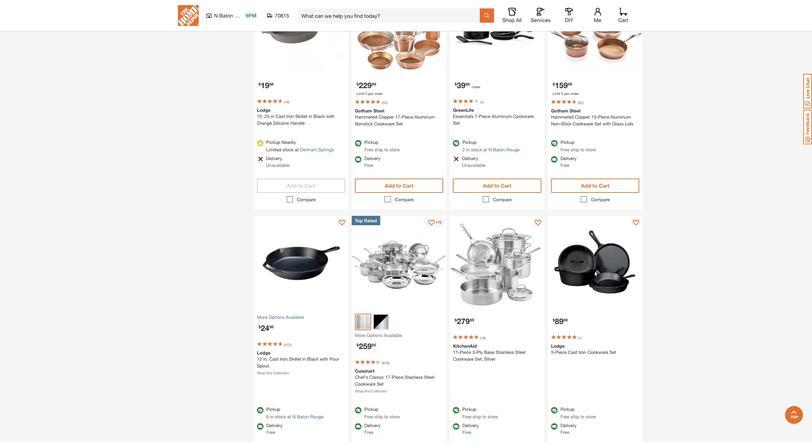 Task type: describe. For each thing, give the bounding box(es) containing it.
( for ply
[[480, 336, 481, 340]]

cuisinart chef's classic 17-piece stainless steel cookware set shop this collection
[[355, 368, 435, 393]]

pickup for available for pickup icon for 11-piece 3-ply base stainless steel cookware set, silver
[[463, 407, 477, 412]]

cookware inside gotham steel hammered copper 10-piece aluminum non-stick cookware set with glass lids
[[573, 121, 594, 126]]

1 vertical spatial more options available
[[355, 333, 402, 338]]

cookware inside greenlife essentials 7-piece aluminum cookware set
[[513, 113, 534, 119]]

pickup 2 in stock at n baton rouge
[[463, 139, 520, 152]]

( for 17-
[[382, 101, 383, 105]]

diy
[[565, 17, 574, 23]]

pickup 6 in stock at n baton rouge
[[266, 407, 324, 420]]

stock for /case
[[471, 147, 482, 152]]

set inside gotham steel hammered copper 10-piece aluminum non-stick cookware set with glass lids
[[595, 121, 602, 126]]

( 82 )
[[578, 101, 584, 105]]

baton for pickup 6 in stock at n baton rouge
[[297, 414, 309, 420]]

stainless steel image
[[356, 315, 370, 329]]

with inside the lodge 12 in. cast iron skillet in black with pour spout shop this collection
[[320, 357, 328, 362]]

0 horizontal spatial options
[[269, 315, 285, 320]]

4
[[481, 100, 483, 104]]

/case
[[472, 84, 480, 89]]

limit for 159
[[553, 91, 561, 96]]

set inside cuisinart chef's classic 17-piece stainless steel cookware set shop this collection
[[377, 381, 384, 387]]

with inside lodge 10 .25 in cast iron skillet in black with orange silicone handle
[[326, 113, 335, 119]]

159
[[555, 81, 568, 90]]

unavailable for /case
[[462, 162, 486, 168]]

this inside cuisinart chef's classic 17-piece stainless steel cookware set shop this collection
[[365, 389, 370, 393]]

non-
[[551, 121, 562, 126]]

available for pickup image for 39
[[453, 140, 460, 147]]

greenlife
[[453, 107, 474, 113]]

( for iron
[[578, 336, 579, 340]]

rouge for pickup 6 in stock at n baton rouge
[[310, 414, 324, 420]]

per for 229
[[368, 91, 374, 96]]

.25
[[263, 113, 270, 119]]

cookware inside lodge 5-piece cast iron cookware set
[[588, 350, 608, 355]]

shop inside cuisinart chef's classic 17-piece stainless steel cookware set shop this collection
[[355, 389, 364, 393]]

( 55 )
[[382, 101, 388, 105]]

black and stainless steel image
[[374, 315, 389, 330]]

lodge inside the lodge 12 in. cast iron skillet in black with pour spout shop this collection
[[257, 350, 271, 356]]

cookware inside kitchenaid 11-piece 3-ply base stainless steel cookware set, silver
[[453, 357, 474, 362]]

5-piece cast iron cookware set image
[[548, 216, 643, 311]]

denham springs link
[[300, 147, 334, 152]]

add to cart button for 39
[[453, 179, 542, 193]]

set inside lodge 5-piece cast iron cookware set
[[610, 350, 617, 355]]

all
[[516, 17, 522, 23]]

n baton rouge link for pickup 2 in stock at n baton rouge
[[489, 147, 520, 152]]

7-
[[475, 113, 479, 119]]

silicone
[[273, 120, 289, 126]]

aluminum for 229
[[415, 114, 435, 120]]

229
[[359, 81, 372, 90]]

pickup nearby limited stock at denham springs
[[266, 139, 334, 152]]

skillet inside the lodge 12 in. cast iron skillet in black with pour spout shop this collection
[[289, 357, 301, 362]]

greenlife essentials 7-piece aluminum cookware set
[[453, 107, 534, 126]]

piece inside gotham steel hammered copper 10-piece aluminum non-stick cookware set with glass lids
[[598, 114, 610, 120]]

lids
[[625, 121, 634, 126]]

95
[[372, 343, 376, 348]]

add for 159
[[581, 183, 591, 189]]

88 for 19
[[269, 82, 274, 86]]

services
[[531, 17, 551, 23]]

12 in. cast iron skillet in black with pour spout image
[[254, 216, 349, 311]]

99 for 279
[[470, 318, 474, 323]]

limited
[[266, 147, 281, 152]]

70815 button
[[267, 12, 289, 19]]

$ 229 99
[[357, 81, 376, 90]]

876
[[383, 361, 389, 365]]

3-
[[473, 350, 477, 355]]

( 18 ) for 19
[[284, 100, 290, 104]]

nearby
[[282, 139, 296, 145]]

1 add from the left
[[287, 183, 297, 189]]

90
[[564, 318, 568, 323]]

add for 39
[[483, 183, 493, 189]]

0 vertical spatial baton
[[219, 12, 233, 18]]

aluminum for 159
[[611, 114, 631, 120]]

delivery free for available for pickup image related to 229
[[365, 156, 381, 168]]

10
[[257, 113, 262, 119]]

39
[[457, 81, 466, 90]]

order for 159
[[571, 91, 579, 96]]

iron for lodge 12 in. cast iron skillet in black with pour spout shop this collection
[[280, 357, 288, 362]]

) for cast
[[289, 100, 290, 104]]

chef's classic 17-piece stainless steel cookware set image
[[352, 216, 447, 311]]

available for pickup image for 5-piece cast iron cookware set
[[551, 407, 558, 414]]

pickup for limited stock for pickup image
[[266, 139, 280, 145]]

gotham steel hammered copper 10-piece aluminum non-stick cookware set with glass lids
[[551, 108, 634, 126]]

kitchenaid 11-piece 3-ply base stainless steel cookware set, silver
[[453, 344, 526, 362]]

24
[[261, 324, 269, 333]]

me button
[[588, 8, 608, 23]]

0 horizontal spatial rouge
[[235, 12, 250, 18]]

172 button
[[425, 218, 445, 227]]

available shipping image
[[551, 424, 558, 430]]

compare for 229
[[395, 197, 414, 202]]

limited stock for pickup image for 19
[[257, 156, 263, 162]]

iron for lodge 5-piece cast iron cookware set
[[579, 350, 587, 355]]

$ 159 99
[[553, 81, 572, 90]]

cookware inside cuisinart chef's classic 17-piece stainless steel cookware set shop this collection
[[355, 381, 376, 387]]

1 add to cart from the left
[[287, 183, 315, 189]]

0 vertical spatial available
[[286, 315, 304, 320]]

172
[[436, 220, 442, 224]]

in inside the lodge 12 in. cast iron skillet in black with pour spout shop this collection
[[303, 357, 306, 362]]

279
[[457, 317, 470, 326]]

piece inside lodge 5-piece cast iron cookware set
[[556, 350, 567, 355]]

259
[[359, 342, 372, 351]]

lodge for 19
[[257, 107, 271, 113]]

pickup for ('s available for pickup icon
[[266, 407, 280, 412]]

$ 259 95
[[357, 342, 376, 351]]

9pm
[[246, 12, 257, 18]]

handle
[[290, 120, 305, 126]]

compare for 39
[[493, 197, 512, 202]]

$ 24 98
[[259, 324, 274, 333]]

add to cart for 39
[[483, 183, 512, 189]]

piece inside cuisinart chef's classic 17-piece stainless steel cookware set shop this collection
[[392, 375, 404, 380]]

add for 229
[[385, 183, 395, 189]]

available for pickup image for 229
[[355, 140, 362, 147]]

1
[[579, 336, 581, 340]]

n baton rouge
[[214, 12, 250, 18]]

5 for 159
[[562, 91, 564, 96]]

What can we help you find today? search field
[[301, 9, 480, 22]]

steel inside gotham steel hammered copper 10-piece aluminum non-stick cookware set with glass lids
[[570, 108, 581, 114]]

lodge 5-piece cast iron cookware set
[[551, 344, 617, 355]]

cart link
[[616, 8, 631, 23]]

display image for 11-piece 3-ply base stainless steel cookware set, silver
[[535, 220, 542, 226]]

cast for lodge 5-piece cast iron cookware set
[[568, 350, 578, 355]]

baton for pickup 2 in stock at n baton rouge
[[493, 147, 505, 152]]

chef's
[[355, 375, 368, 380]]

top rated
[[355, 218, 377, 223]]

gotham steel hammered copper 17-piece aluminum nonstick cookware set
[[355, 108, 435, 126]]

the home depot logo image
[[178, 5, 199, 26]]

rouge for pickup 2 in stock at n baton rouge
[[507, 147, 520, 152]]

472
[[285, 343, 291, 347]]

essentials
[[453, 113, 474, 119]]

add to cart button for 159
[[551, 179, 640, 193]]

5 for 229
[[365, 91, 367, 96]]

0 horizontal spatial more
[[257, 315, 267, 320]]

in inside pickup 2 in stock at n baton rouge
[[466, 147, 470, 152]]

copper for 159
[[575, 114, 590, 120]]

display image
[[633, 220, 640, 226]]

in.
[[263, 357, 268, 362]]

springs
[[318, 147, 334, 152]]

11-
[[453, 350, 460, 355]]

89
[[555, 317, 564, 326]]

display image for (
[[339, 220, 345, 226]]

delivery unavailable for /case
[[462, 156, 486, 168]]

$ for 19
[[259, 82, 261, 86]]

me
[[594, 17, 602, 23]]

( up the lodge 12 in. cast iron skillet in black with pour spout shop this collection
[[284, 343, 285, 347]]

hammered for 229
[[355, 114, 378, 120]]

collection inside the lodge 12 in. cast iron skillet in black with pour spout shop this collection
[[273, 371, 289, 375]]

steel inside cuisinart chef's classic 17-piece stainless steel cookware set shop this collection
[[424, 375, 435, 380]]

1 horizontal spatial more options available link
[[355, 332, 444, 339]]

top
[[355, 218, 363, 223]]

add to cart for 229
[[385, 183, 414, 189]]

$ for 24
[[259, 325, 261, 330]]

n baton rouge link for pickup 6 in stock at n baton rouge
[[293, 414, 324, 420]]

limit for 229
[[357, 91, 364, 96]]

( 18 ) for 279
[[480, 336, 486, 340]]

essentials 7-piece aluminum cookware set image
[[450, 0, 545, 74]]

10-
[[592, 114, 598, 120]]

spout
[[257, 363, 269, 369]]

shop all button
[[502, 8, 523, 23]]

) for iron
[[581, 336, 582, 340]]

1 horizontal spatial more
[[355, 333, 366, 338]]

( 876 )
[[382, 361, 390, 365]]

70815
[[275, 12, 289, 18]]

( 4 )
[[480, 100, 484, 104]]

cart for 229
[[403, 183, 414, 189]]



Task type: vqa. For each thing, say whether or not it's contained in the screenshot.
'$ 159 99'
yes



Task type: locate. For each thing, give the bounding box(es) containing it.
1 horizontal spatial baton
[[297, 414, 309, 420]]

0 vertical spatial cast
[[276, 113, 285, 119]]

0 horizontal spatial available for pickup image
[[355, 140, 362, 147]]

orange
[[257, 120, 272, 126]]

$ for 259
[[357, 343, 359, 348]]

iron up handle
[[286, 113, 294, 119]]

limit 5 per order for 229
[[357, 91, 383, 96]]

with
[[326, 113, 335, 119], [603, 121, 611, 126], [320, 357, 328, 362]]

at inside pickup 2 in stock at n baton rouge
[[484, 147, 487, 152]]

0 vertical spatial iron
[[286, 113, 294, 119]]

more up 24
[[257, 315, 267, 320]]

cart for 159
[[599, 183, 610, 189]]

available shipping image
[[355, 156, 362, 163], [551, 156, 558, 163], [257, 424, 264, 430], [355, 424, 362, 430], [453, 424, 460, 430]]

kitchenaid
[[453, 344, 477, 349]]

( up gotham steel hammered copper 10-piece aluminum non-stick cookware set with glass lids at the right of page
[[578, 101, 579, 105]]

steel
[[374, 108, 385, 114], [570, 108, 581, 114], [515, 350, 526, 355], [424, 375, 435, 380]]

n
[[214, 12, 218, 18], [489, 147, 492, 152], [293, 414, 296, 420]]

piece
[[479, 113, 490, 119], [402, 114, 413, 120], [598, 114, 610, 120], [460, 350, 471, 355], [556, 350, 567, 355], [392, 375, 404, 380]]

18 up ply on the right of page
[[481, 336, 485, 340]]

1 horizontal spatial 5
[[562, 91, 564, 96]]

feedback link image
[[804, 110, 812, 145]]

) up lodge 10 .25 in cast iron skillet in black with orange silicone handle
[[289, 100, 290, 104]]

gotham inside gotham steel hammered copper 10-piece aluminum non-stick cookware set with glass lids
[[551, 108, 569, 114]]

cast inside lodge 10 .25 in cast iron skillet in black with orange silicone handle
[[276, 113, 285, 119]]

stock for 19
[[283, 147, 294, 152]]

available up '( 472 )'
[[286, 315, 304, 320]]

2 limit from the left
[[553, 91, 561, 96]]

( for 10-
[[578, 101, 579, 105]]

in right .25
[[271, 113, 274, 119]]

stock right 6
[[275, 414, 286, 420]]

limited stock for pickup image
[[257, 140, 264, 147]]

)
[[289, 100, 290, 104], [483, 100, 484, 104], [387, 101, 388, 105], [583, 101, 584, 105], [485, 336, 486, 340], [581, 336, 582, 340], [291, 343, 292, 347], [389, 361, 390, 365]]

cast right 5- at right bottom
[[568, 350, 578, 355]]

delivery unavailable
[[266, 156, 290, 168], [462, 156, 486, 168]]

1 vertical spatial n baton rouge link
[[293, 414, 324, 420]]

1 vertical spatial 17-
[[385, 375, 392, 380]]

n right 2
[[489, 147, 492, 152]]

( 18 ) up lodge 10 .25 in cast iron skillet in black with orange silicone handle
[[284, 100, 290, 104]]

3 compare from the left
[[493, 197, 512, 202]]

black inside lodge 10 .25 in cast iron skillet in black with orange silicone handle
[[314, 113, 325, 119]]

18 for 279
[[481, 336, 485, 340]]

) up gotham steel hammered copper 10-piece aluminum non-stick cookware set with glass lids at the right of page
[[583, 101, 584, 105]]

$ 39 88 /case
[[455, 81, 480, 90]]

pickup inside pickup 2 in stock at n baton rouge
[[463, 139, 477, 145]]

$ inside $ 89 90
[[553, 318, 555, 323]]

piece inside 'gotham steel hammered copper 17-piece aluminum nonstick cookware set'
[[402, 114, 413, 120]]

lodge up .25
[[257, 107, 271, 113]]

available for pickup image down essentials
[[453, 140, 460, 147]]

pickup inside pickup nearby limited stock at denham springs
[[266, 139, 280, 145]]

set inside greenlife essentials 7-piece aluminum cookware set
[[453, 120, 460, 126]]

17- inside cuisinart chef's classic 17-piece stainless steel cookware set shop this collection
[[385, 375, 392, 380]]

pickup
[[266, 139, 280, 145], [365, 139, 379, 145], [463, 139, 477, 145], [561, 139, 575, 145], [266, 407, 280, 412], [365, 407, 379, 412], [463, 407, 477, 412], [561, 407, 575, 412]]

0 vertical spatial this
[[266, 371, 272, 375]]

2 horizontal spatial baton
[[493, 147, 505, 152]]

unavailable
[[266, 162, 290, 168], [462, 162, 486, 168]]

1 display image from the left
[[339, 220, 345, 226]]

at
[[295, 147, 299, 152], [484, 147, 487, 152], [287, 414, 291, 420]]

99 inside $ 279 99
[[470, 318, 474, 323]]

per down $ 229 99
[[368, 91, 374, 96]]

limit down 229
[[357, 91, 364, 96]]

limit down 159
[[553, 91, 561, 96]]

at right 2
[[484, 147, 487, 152]]

options up the 95
[[367, 333, 383, 338]]

1 gotham from the left
[[355, 108, 372, 114]]

1 copper from the left
[[379, 114, 394, 120]]

limit 5 per order for 159
[[553, 91, 579, 96]]

1 delivery unavailable from the left
[[266, 156, 290, 168]]

this
[[266, 371, 272, 375], [365, 389, 370, 393]]

2 display image from the left
[[428, 220, 435, 226]]

lodge inside lodge 10 .25 in cast iron skillet in black with orange silicone handle
[[257, 107, 271, 113]]

shop down the spout on the bottom left of page
[[257, 371, 265, 375]]

1 vertical spatial with
[[603, 121, 611, 126]]

$ inside the $ 19 88
[[259, 82, 261, 86]]

3 add from the left
[[483, 183, 493, 189]]

services button
[[530, 8, 551, 23]]

( for cast
[[284, 100, 285, 104]]

limited stock for pickup image
[[257, 156, 263, 162], [453, 156, 459, 162]]

stock inside pickup 2 in stock at n baton rouge
[[471, 147, 482, 152]]

4 compare from the left
[[591, 197, 610, 202]]

10 .25 in cast iron skillet in black with orange silicone handle image
[[254, 0, 349, 74]]

in right 6
[[270, 414, 274, 420]]

lodge for 89
[[551, 344, 565, 349]]

with inside gotham steel hammered copper 10-piece aluminum non-stick cookware set with glass lids
[[603, 121, 611, 126]]

1 vertical spatial more
[[355, 333, 366, 338]]

iron inside lodge 5-piece cast iron cookware set
[[579, 350, 587, 355]]

n inside pickup 6 in stock at n baton rouge
[[293, 414, 296, 420]]

copper inside gotham steel hammered copper 10-piece aluminum non-stick cookware set with glass lids
[[575, 114, 590, 120]]

2 vertical spatial with
[[320, 357, 328, 362]]

0 horizontal spatial order
[[375, 91, 383, 96]]

order up 55
[[375, 91, 383, 96]]

1 horizontal spatial delivery unavailable
[[462, 156, 486, 168]]

set
[[453, 120, 460, 126], [396, 121, 403, 126], [595, 121, 602, 126], [610, 350, 617, 355], [377, 381, 384, 387]]

skillet up handle
[[295, 113, 308, 119]]

cart for 39
[[501, 183, 512, 189]]

1 horizontal spatial collection
[[371, 389, 387, 393]]

options up 98
[[269, 315, 285, 320]]

2 limited stock for pickup image from the left
[[453, 156, 459, 162]]

add to cart button
[[257, 179, 345, 193], [355, 179, 444, 193], [453, 179, 542, 193], [551, 179, 640, 193]]

live chat image
[[804, 74, 812, 109]]

at inside pickup nearby limited stock at denham springs
[[295, 147, 299, 152]]

collection down classic
[[371, 389, 387, 393]]

2 add from the left
[[385, 183, 395, 189]]

hammered copper 17-piece aluminum nonstick cookware set image
[[352, 0, 447, 74]]

shop this collection link for 259
[[355, 389, 387, 393]]

pour
[[330, 357, 339, 362]]

1 horizontal spatial this
[[365, 389, 370, 393]]

delivery unavailable down 2
[[462, 156, 486, 168]]

$ for 279
[[455, 318, 457, 323]]

$ for 159
[[553, 82, 555, 86]]

99 for 159
[[568, 82, 572, 86]]

$ for 39
[[455, 82, 457, 86]]

baton inside pickup 2 in stock at n baton rouge
[[493, 147, 505, 152]]

0 horizontal spatial ( 18 )
[[284, 100, 290, 104]]

( up 'gotham steel hammered copper 17-piece aluminum nonstick cookware set' on the top of the page
[[382, 101, 383, 105]]

copper inside 'gotham steel hammered copper 17-piece aluminum nonstick cookware set'
[[379, 114, 394, 120]]

0 horizontal spatial limit
[[357, 91, 364, 96]]

delivery unavailable down limited
[[266, 156, 290, 168]]

88 inside $ 39 88 /case
[[466, 82, 470, 86]]

1 horizontal spatial display image
[[428, 220, 435, 226]]

0 horizontal spatial gotham
[[355, 108, 372, 114]]

this down 'chef's'
[[365, 389, 370, 393]]

hammered inside 'gotham steel hammered copper 17-piece aluminum nonstick cookware set'
[[355, 114, 378, 120]]

copper left 10-
[[575, 114, 590, 120]]

0 vertical spatial ( 18 )
[[284, 100, 290, 104]]

3 add to cart button from the left
[[453, 179, 542, 193]]

shop left all
[[503, 17, 515, 23]]

1 horizontal spatial stainless
[[496, 350, 514, 355]]

hammered up nonstick
[[355, 114, 378, 120]]

0 vertical spatial 18
[[285, 100, 289, 104]]

more options available link down black and stainless steel 'image'
[[355, 332, 444, 339]]

available for pickup image
[[551, 140, 558, 147], [257, 407, 264, 414], [355, 407, 362, 414], [453, 407, 460, 414], [551, 407, 558, 414]]

more options available link up 472
[[257, 314, 345, 321]]

stock down nearby
[[283, 147, 294, 152]]

available for pickup image
[[355, 140, 362, 147], [453, 140, 460, 147]]

add to cart
[[287, 183, 315, 189], [385, 183, 414, 189], [483, 183, 512, 189], [581, 183, 610, 189]]

stainless inside cuisinart chef's classic 17-piece stainless steel cookware set shop this collection
[[405, 375, 423, 380]]

0 horizontal spatial this
[[266, 371, 272, 375]]

skillet inside lodge 10 .25 in cast iron skillet in black with orange silicone handle
[[295, 113, 308, 119]]

1 horizontal spatial hammered
[[551, 114, 574, 120]]

shop this collection link down classic
[[355, 389, 387, 393]]

stock inside pickup nearby limited stock at denham springs
[[283, 147, 294, 152]]

99 for 229
[[372, 82, 376, 86]]

0 horizontal spatial 18
[[285, 100, 289, 104]]

( up lodge 10 .25 in cast iron skillet in black with orange silicone handle
[[284, 100, 285, 104]]

$ for 89
[[553, 318, 555, 323]]

this down the spout on the bottom left of page
[[266, 371, 272, 375]]

glass
[[613, 121, 624, 126]]

add to cart button for 229
[[355, 179, 444, 193]]

2 horizontal spatial aluminum
[[611, 114, 631, 120]]

add to cart for 159
[[581, 183, 610, 189]]

( 18 )
[[284, 100, 290, 104], [480, 336, 486, 340]]

pickup inside pickup 6 in stock at n baton rouge
[[266, 407, 280, 412]]

more up 259 on the left bottom of the page
[[355, 333, 366, 338]]

0 horizontal spatial limit 5 per order
[[357, 91, 383, 96]]

0 horizontal spatial unavailable
[[266, 162, 290, 168]]

compare
[[297, 197, 316, 202], [395, 197, 414, 202], [493, 197, 512, 202], [591, 197, 610, 202]]

$ inside $ 39 88 /case
[[455, 82, 457, 86]]

5-
[[551, 350, 556, 355]]

stock right 2
[[471, 147, 482, 152]]

0 horizontal spatial limited stock for pickup image
[[257, 156, 263, 162]]

stick
[[562, 121, 572, 126]]

gotham up the non- at the top right
[[551, 108, 569, 114]]

limit 5 per order down $ 229 99
[[357, 91, 383, 96]]

1 5 from the left
[[365, 91, 367, 96]]

1 limit from the left
[[357, 91, 364, 96]]

) for aluminum
[[483, 100, 484, 104]]

1 horizontal spatial copper
[[575, 114, 590, 120]]

1 vertical spatial stainless
[[405, 375, 423, 380]]

cookware
[[513, 113, 534, 119], [374, 121, 395, 126], [573, 121, 594, 126], [588, 350, 608, 355], [453, 357, 474, 362], [355, 381, 376, 387]]

1 88 from the left
[[269, 82, 274, 86]]

2 per from the left
[[565, 91, 570, 96]]

collection down 472
[[273, 371, 289, 375]]

ply
[[477, 350, 483, 355]]

aluminum inside greenlife essentials 7-piece aluminum cookware set
[[492, 113, 512, 119]]

1 vertical spatial 18
[[481, 336, 485, 340]]

0 vertical spatial n
[[214, 12, 218, 18]]

) up cuisinart chef's classic 17-piece stainless steel cookware set shop this collection at the bottom of page
[[389, 361, 390, 365]]

silver
[[484, 357, 496, 362]]

88 for 39
[[466, 82, 470, 86]]

unavailable for 19
[[266, 162, 290, 168]]

0 horizontal spatial display image
[[339, 220, 345, 226]]

piece inside greenlife essentials 7-piece aluminum cookware set
[[479, 113, 490, 119]]

in left pour
[[303, 357, 306, 362]]

more options available up 98
[[257, 315, 304, 320]]

1 horizontal spatial limited stock for pickup image
[[453, 156, 459, 162]]

hammered up 'stick'
[[551, 114, 574, 120]]

0 horizontal spatial n baton rouge link
[[293, 414, 324, 420]]

1 available for pickup image from the left
[[355, 140, 362, 147]]

2 add to cart button from the left
[[355, 179, 444, 193]]

order up 82
[[571, 91, 579, 96]]

display image
[[339, 220, 345, 226], [428, 220, 435, 226], [535, 220, 542, 226]]

2 horizontal spatial shop
[[503, 17, 515, 23]]

free
[[365, 147, 373, 152], [561, 147, 570, 152], [365, 162, 373, 168], [561, 162, 570, 168], [365, 414, 373, 420], [463, 414, 472, 420], [561, 414, 570, 420], [266, 430, 275, 435], [365, 430, 373, 435], [463, 430, 472, 435], [561, 430, 570, 435]]

cookware inside 'gotham steel hammered copper 17-piece aluminum nonstick cookware set'
[[374, 121, 395, 126]]

steel inside kitchenaid 11-piece 3-ply base stainless steel cookware set, silver
[[515, 350, 526, 355]]

0 horizontal spatial 17-
[[385, 375, 392, 380]]

lodge 10 .25 in cast iron skillet in black with orange silicone handle
[[257, 107, 335, 126]]

1 horizontal spatial 17-
[[395, 114, 402, 120]]

store
[[390, 147, 400, 152], [586, 147, 596, 152], [390, 414, 400, 420], [488, 414, 498, 420], [586, 414, 596, 420]]

1 horizontal spatial limit 5 per order
[[553, 91, 579, 96]]

at down nearby
[[295, 147, 299, 152]]

1 horizontal spatial n
[[293, 414, 296, 420]]

limit 5 per order down $ 159 99
[[553, 91, 579, 96]]

1 horizontal spatial 18
[[481, 336, 485, 340]]

0 horizontal spatial n
[[214, 12, 218, 18]]

collection inside cuisinart chef's classic 17-piece stainless steel cookware set shop this collection
[[371, 389, 387, 393]]

1 horizontal spatial more options available
[[355, 333, 402, 338]]

available for pickup image down nonstick
[[355, 140, 362, 147]]

at for 19
[[295, 147, 299, 152]]

shop inside button
[[503, 17, 515, 23]]

iron inside the lodge 12 in. cast iron skillet in black with pour spout shop this collection
[[280, 357, 288, 362]]

0 vertical spatial more options available link
[[257, 314, 345, 321]]

shop this collection link down the spout on the bottom left of page
[[257, 371, 289, 375]]

82
[[579, 101, 583, 105]]

99 inside $ 159 99
[[568, 82, 572, 86]]

1 vertical spatial cast
[[568, 350, 578, 355]]

order for 229
[[375, 91, 383, 96]]

2 horizontal spatial rouge
[[507, 147, 520, 152]]

0 vertical spatial options
[[269, 315, 285, 320]]

) up 'gotham steel hammered copper 17-piece aluminum nonstick cookware set' on the top of the page
[[387, 101, 388, 105]]

delivery unavailable for 19
[[266, 156, 290, 168]]

0 vertical spatial black
[[314, 113, 325, 119]]

(
[[284, 100, 285, 104], [480, 100, 481, 104], [382, 101, 383, 105], [578, 101, 579, 105], [480, 336, 481, 340], [578, 336, 579, 340], [284, 343, 285, 347], [382, 361, 383, 365]]

base
[[484, 350, 495, 355]]

$ 279 99
[[455, 317, 474, 326]]

1 per from the left
[[368, 91, 374, 96]]

1 add to cart button from the left
[[257, 179, 345, 193]]

hammered for 159
[[551, 114, 574, 120]]

4 add to cart from the left
[[581, 183, 610, 189]]

unavailable down limited
[[266, 162, 290, 168]]

cast inside the lodge 12 in. cast iron skillet in black with pour spout shop this collection
[[269, 357, 279, 362]]

lodge up in.
[[257, 350, 271, 356]]

n inside pickup 2 in stock at n baton rouge
[[489, 147, 492, 152]]

2 copper from the left
[[575, 114, 590, 120]]

0 horizontal spatial baton
[[219, 12, 233, 18]]

limited stock for pickup image for /case
[[453, 156, 459, 162]]

( up lodge 5-piece cast iron cookware set
[[578, 336, 579, 340]]

$ 89 90
[[553, 317, 568, 326]]

2 unavailable from the left
[[462, 162, 486, 168]]

2 vertical spatial rouge
[[310, 414, 324, 420]]

1 unavailable from the left
[[266, 162, 290, 168]]

piece inside kitchenaid 11-piece 3-ply base stainless steel cookware set, silver
[[460, 350, 471, 355]]

cuisinart
[[355, 368, 375, 374]]

rated
[[364, 218, 377, 223]]

shop down 'chef's'
[[355, 389, 364, 393]]

0 horizontal spatial more options available link
[[257, 314, 345, 321]]

gotham inside 'gotham steel hammered copper 17-piece aluminum nonstick cookware set'
[[355, 108, 372, 114]]

classic
[[370, 375, 384, 380]]

1 horizontal spatial n baton rouge link
[[489, 147, 520, 152]]

1 horizontal spatial rouge
[[310, 414, 324, 420]]

1 vertical spatial baton
[[493, 147, 505, 152]]

in up pickup nearby limited stock at denham springs
[[309, 113, 312, 119]]

denham
[[300, 147, 317, 152]]

2 order from the left
[[571, 91, 579, 96]]

0 horizontal spatial aluminum
[[415, 114, 435, 120]]

hammered inside gotham steel hammered copper 10-piece aluminum non-stick cookware set with glass lids
[[551, 114, 574, 120]]

6
[[266, 414, 269, 420]]

2 vertical spatial shop
[[355, 389, 364, 393]]

0 horizontal spatial stainless
[[405, 375, 423, 380]]

delivery
[[266, 156, 282, 161], [365, 156, 381, 161], [462, 156, 478, 161], [561, 156, 577, 161], [266, 423, 283, 428], [365, 423, 381, 428], [463, 423, 479, 428], [561, 423, 577, 428]]

hammered
[[355, 114, 378, 120], [551, 114, 574, 120]]

iron inside lodge 10 .25 in cast iron skillet in black with orange silicone handle
[[286, 113, 294, 119]]

n right the home depot logo
[[214, 12, 218, 18]]

2 horizontal spatial 99
[[568, 82, 572, 86]]

1 horizontal spatial 99
[[470, 318, 474, 323]]

( up ply on the right of page
[[480, 336, 481, 340]]

2 add to cart from the left
[[385, 183, 414, 189]]

at for /case
[[484, 147, 487, 152]]

1 vertical spatial n
[[489, 147, 492, 152]]

) for 17-
[[387, 101, 388, 105]]

pickup for available for pickup icon corresponding to 5-piece cast iron cookware set
[[561, 407, 575, 412]]

$ inside $ 279 99
[[455, 318, 457, 323]]

$ inside $ 229 99
[[357, 82, 359, 86]]

$ inside $ 159 99
[[553, 82, 555, 86]]

1 vertical spatial shop this collection link
[[355, 389, 387, 393]]

black inside the lodge 12 in. cast iron skillet in black with pour spout shop this collection
[[307, 357, 319, 362]]

19
[[261, 81, 269, 90]]

n right 6
[[293, 414, 296, 420]]

copper down 55
[[379, 114, 394, 120]]

2 vertical spatial iron
[[280, 357, 288, 362]]

5 down $ 159 99
[[562, 91, 564, 96]]

99 inside $ 229 99
[[372, 82, 376, 86]]

1 order from the left
[[375, 91, 383, 96]]

copper for 229
[[379, 114, 394, 120]]

0 vertical spatial 17-
[[395, 114, 402, 120]]

0 vertical spatial more options available
[[257, 315, 304, 320]]

$ 19 88
[[259, 81, 274, 90]]

1 horizontal spatial limit
[[553, 91, 561, 96]]

) up lodge 5-piece cast iron cookware set
[[581, 336, 582, 340]]

1 hammered from the left
[[355, 114, 378, 120]]

available for pickup image for (
[[257, 407, 264, 414]]

cast right in.
[[269, 357, 279, 362]]

0 vertical spatial more
[[257, 315, 267, 320]]

gotham for 159
[[551, 108, 569, 114]]

hammered copper 10-piece aluminum non-stick cookware set with glass lids image
[[548, 0, 643, 74]]

1 limit 5 per order from the left
[[357, 91, 383, 96]]

1 horizontal spatial shop this collection link
[[355, 389, 387, 393]]

) up the lodge 12 in. cast iron skillet in black with pour spout shop this collection
[[291, 343, 292, 347]]

baton inside pickup 6 in stock at n baton rouge
[[297, 414, 309, 420]]

( 472 )
[[284, 343, 292, 347]]

delivery free for available for pickup icon corresponding to 5-piece cast iron cookware set
[[561, 423, 577, 435]]

17- inside 'gotham steel hammered copper 17-piece aluminum nonstick cookware set'
[[395, 114, 402, 120]]

0 horizontal spatial shop this collection link
[[257, 371, 289, 375]]

18 up lodge 10 .25 in cast iron skillet in black with orange silicone handle
[[285, 100, 289, 104]]

shop all
[[503, 17, 522, 23]]

1 vertical spatial this
[[365, 389, 370, 393]]

2 vertical spatial baton
[[297, 414, 309, 420]]

1 horizontal spatial aluminum
[[492, 113, 512, 119]]

1 vertical spatial rouge
[[507, 147, 520, 152]]

$ inside $ 24 98
[[259, 325, 261, 330]]

available
[[286, 315, 304, 320], [384, 333, 402, 338]]

98
[[269, 325, 274, 330]]

1 horizontal spatial available for pickup image
[[453, 140, 460, 147]]

0 horizontal spatial copper
[[379, 114, 394, 120]]

2 compare from the left
[[395, 197, 414, 202]]

0 vertical spatial shop
[[503, 17, 515, 23]]

1 vertical spatial ( 18 )
[[480, 336, 486, 340]]

2 available for pickup image from the left
[[453, 140, 460, 147]]

delivery free for ('s available for pickup icon
[[266, 423, 283, 435]]

shop
[[503, 17, 515, 23], [257, 371, 265, 375], [355, 389, 364, 393]]

cast inside lodge 5-piece cast iron cookware set
[[568, 350, 578, 355]]

88
[[269, 82, 274, 86], [466, 82, 470, 86]]

cast
[[276, 113, 285, 119], [568, 350, 578, 355], [269, 357, 279, 362]]

per down $ 159 99
[[565, 91, 570, 96]]

pickup for available for pickup image related to 229
[[365, 139, 379, 145]]

) up base
[[485, 336, 486, 340]]

diy button
[[559, 8, 580, 23]]

2 delivery unavailable from the left
[[462, 156, 486, 168]]

shop inside the lodge 12 in. cast iron skillet in black with pour spout shop this collection
[[257, 371, 265, 375]]

available down black and stainless steel 'image'
[[384, 333, 402, 338]]

gotham
[[355, 108, 372, 114], [551, 108, 569, 114]]

aluminum inside gotham steel hammered copper 10-piece aluminum non-stick cookware set with glass lids
[[611, 114, 631, 120]]

( up classic
[[382, 361, 383, 365]]

aluminum inside 'gotham steel hammered copper 17-piece aluminum nonstick cookware set'
[[415, 114, 435, 120]]

pickup for available for pickup image associated with 39
[[463, 139, 477, 145]]

lodge up 5- at right bottom
[[551, 344, 565, 349]]

2 88 from the left
[[466, 82, 470, 86]]

) for ply
[[485, 336, 486, 340]]

1 compare from the left
[[297, 197, 316, 202]]

n for pickup 2 in stock at n baton rouge
[[489, 147, 492, 152]]

2 limit 5 per order from the left
[[553, 91, 579, 96]]

iron down '( 1 )'
[[579, 350, 587, 355]]

0 horizontal spatial hammered
[[355, 114, 378, 120]]

set,
[[475, 357, 483, 362]]

in inside pickup 6 in stock at n baton rouge
[[270, 414, 274, 420]]

( 18 ) up ply on the right of page
[[480, 336, 486, 340]]

5 down $ 229 99
[[365, 91, 367, 96]]

12
[[257, 357, 262, 362]]

black
[[314, 113, 325, 119], [307, 357, 319, 362]]

at inside pickup 6 in stock at n baton rouge
[[287, 414, 291, 420]]

n baton rouge link
[[489, 147, 520, 152], [293, 414, 324, 420]]

0 horizontal spatial per
[[368, 91, 374, 96]]

at right 6
[[287, 414, 291, 420]]

stainless inside kitchenaid 11-piece 3-ply base stainless steel cookware set, silver
[[496, 350, 514, 355]]

0 vertical spatial shop this collection link
[[257, 371, 289, 375]]

0 horizontal spatial available
[[286, 315, 304, 320]]

1 horizontal spatial unavailable
[[462, 162, 486, 168]]

2
[[463, 147, 465, 152]]

1 vertical spatial iron
[[579, 350, 587, 355]]

0 horizontal spatial 99
[[372, 82, 376, 86]]

gotham up nonstick
[[355, 108, 372, 114]]

cast for lodge 12 in. cast iron skillet in black with pour spout shop this collection
[[269, 357, 279, 362]]

gotham for 229
[[355, 108, 372, 114]]

more options available link
[[257, 314, 345, 321], [355, 332, 444, 339]]

11-piece 3-ply base stainless steel cookware set, silver image
[[450, 216, 545, 311]]

lodge 12 in. cast iron skillet in black with pour spout shop this collection
[[257, 350, 339, 375]]

2 5 from the left
[[562, 91, 564, 96]]

0 vertical spatial stainless
[[496, 350, 514, 355]]

compare for 159
[[591, 197, 610, 202]]

2 horizontal spatial at
[[484, 147, 487, 152]]

cast up the silicone
[[276, 113, 285, 119]]

unavailable down 2
[[462, 162, 486, 168]]

1 limited stock for pickup image from the left
[[257, 156, 263, 162]]

2 gotham from the left
[[551, 108, 569, 114]]

lodge inside lodge 5-piece cast iron cookware set
[[551, 344, 565, 349]]

) up greenlife essentials 7-piece aluminum cookware set
[[483, 100, 484, 104]]

( for aluminum
[[480, 100, 481, 104]]

pickup free ship to store
[[365, 139, 400, 152], [561, 139, 596, 152], [365, 407, 400, 420], [463, 407, 498, 420], [561, 407, 596, 420]]

4 add from the left
[[581, 183, 591, 189]]

5
[[365, 91, 367, 96], [562, 91, 564, 96]]

$ inside '$ 259 95'
[[357, 343, 359, 348]]

this inside the lodge 12 in. cast iron skillet in black with pour spout shop this collection
[[266, 371, 272, 375]]

55
[[383, 101, 387, 105]]

0 horizontal spatial 5
[[365, 91, 367, 96]]

rouge inside pickup 6 in stock at n baton rouge
[[310, 414, 324, 420]]

0 horizontal spatial delivery unavailable
[[266, 156, 290, 168]]

4 add to cart button from the left
[[551, 179, 640, 193]]

3 display image from the left
[[535, 220, 542, 226]]

delivery free for available for pickup icon for 11-piece 3-ply base stainless steel cookware set, silver
[[463, 423, 479, 435]]

skillet down 472
[[289, 357, 301, 362]]

shop this collection link for 24
[[257, 371, 289, 375]]

in right 2
[[466, 147, 470, 152]]

2 hammered from the left
[[551, 114, 574, 120]]

18 for 19
[[285, 100, 289, 104]]

delivery free
[[365, 156, 381, 168], [561, 156, 577, 168], [266, 423, 283, 435], [365, 423, 381, 435], [463, 423, 479, 435], [561, 423, 577, 435]]

n for pickup 6 in stock at n baton rouge
[[293, 414, 296, 420]]

) for 10-
[[583, 101, 584, 105]]

more options available up the 95
[[355, 333, 402, 338]]

stock inside pickup 6 in stock at n baton rouge
[[275, 414, 286, 420]]

( 1 )
[[578, 336, 582, 340]]

steel inside 'gotham steel hammered copper 17-piece aluminum nonstick cookware set'
[[374, 108, 385, 114]]

88 inside the $ 19 88
[[269, 82, 274, 86]]

( down /case
[[480, 100, 481, 104]]

1 vertical spatial available
[[384, 333, 402, 338]]

available for pickup image for 11-piece 3-ply base stainless steel cookware set, silver
[[453, 407, 460, 414]]

1 vertical spatial skillet
[[289, 357, 301, 362]]

set inside 'gotham steel hammered copper 17-piece aluminum nonstick cookware set'
[[396, 121, 403, 126]]

iron
[[286, 113, 294, 119], [579, 350, 587, 355], [280, 357, 288, 362]]

1 vertical spatial options
[[367, 333, 383, 338]]

1 horizontal spatial at
[[295, 147, 299, 152]]

2 vertical spatial lodge
[[257, 350, 271, 356]]

nonstick
[[355, 121, 373, 126]]

rouge inside pickup 2 in stock at n baton rouge
[[507, 147, 520, 152]]

0 vertical spatial n baton rouge link
[[489, 147, 520, 152]]

iron down 472
[[280, 357, 288, 362]]

1 horizontal spatial options
[[367, 333, 383, 338]]

display image inside 172 dropdown button
[[428, 220, 435, 226]]

per for 159
[[565, 91, 570, 96]]

3 add to cart from the left
[[483, 183, 512, 189]]



